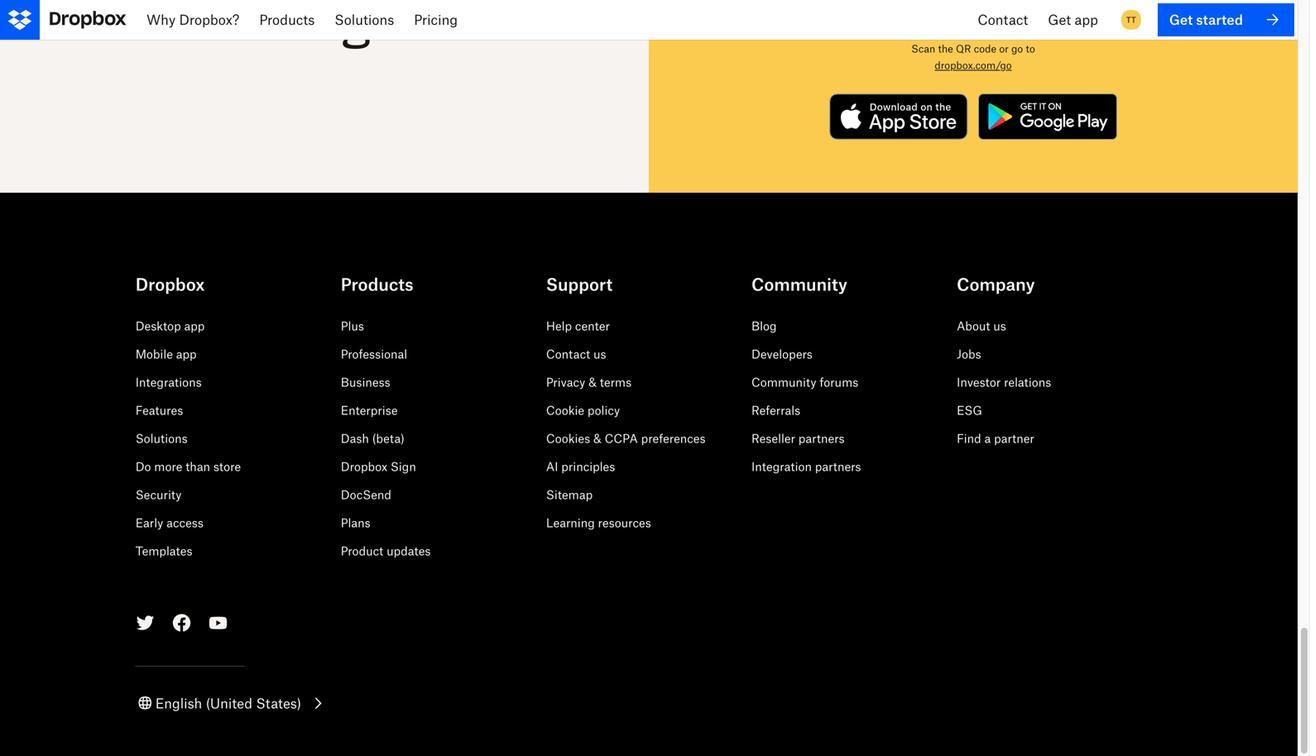 Task type: locate. For each thing, give the bounding box(es) containing it.
0 horizontal spatial contact
[[546, 347, 590, 361]]

1 vertical spatial products
[[341, 275, 414, 295]]

solutions inside popup button
[[335, 12, 394, 28]]

qr
[[956, 43, 971, 55]]

app for get app
[[1075, 12, 1098, 28]]

enterprise
[[341, 404, 398, 418]]

footer
[[0, 233, 1298, 756]]

1 horizontal spatial solutions
[[335, 12, 394, 28]]

partners up 'integration partners' at the bottom of the page
[[799, 432, 845, 446]]

integration partners link
[[752, 460, 861, 474]]

get for get started
[[1169, 12, 1193, 28]]

get inside the get app popup button
[[1048, 12, 1071, 28]]

app left tt
[[1075, 12, 1098, 28]]

access
[[166, 516, 204, 530]]

get started
[[1169, 12, 1243, 28]]

get
[[1169, 12, 1193, 28], [1048, 12, 1071, 28]]

solutions down features
[[135, 432, 188, 446]]

product
[[341, 544, 383, 558]]

desktop app link
[[135, 319, 205, 333]]

do more than store
[[135, 460, 241, 474]]

community down developers link
[[752, 376, 817, 390]]

cookies & ccpa preferences
[[546, 432, 706, 446]]

desktop
[[135, 319, 181, 333]]

templates
[[135, 544, 192, 558]]

0 vertical spatial us
[[993, 319, 1006, 333]]

company
[[957, 275, 1035, 295]]

& left terms
[[589, 376, 597, 390]]

help
[[546, 319, 572, 333]]

app right desktop
[[184, 319, 205, 333]]

1 horizontal spatial contact
[[978, 12, 1028, 28]]

get app button
[[1038, 0, 1108, 40]]

sitemap link
[[546, 488, 593, 502]]

0 vertical spatial app
[[1075, 12, 1098, 28]]

community for community
[[752, 275, 848, 295]]

professional
[[341, 347, 407, 361]]

app right mobile
[[176, 347, 197, 361]]

cookies & ccpa preferences link
[[546, 432, 706, 446]]

enterprise link
[[341, 404, 398, 418]]

dropbox?
[[179, 12, 240, 28]]

products up plus link
[[341, 275, 414, 295]]

products inside popup button
[[259, 12, 315, 28]]

dropbox for dropbox
[[135, 275, 205, 295]]

0 vertical spatial partners
[[799, 432, 845, 446]]

referrals link
[[752, 404, 800, 418]]

app inside popup button
[[1075, 12, 1098, 28]]

community
[[752, 275, 848, 295], [752, 376, 817, 390]]

1 vertical spatial solutions
[[135, 432, 188, 446]]

scan
[[911, 43, 935, 55]]

dropbox
[[135, 275, 205, 295], [341, 460, 387, 474]]

0 horizontal spatial dropbox
[[135, 275, 205, 295]]

1 vertical spatial contact
[[546, 347, 590, 361]]

community up blog link
[[752, 275, 848, 295]]

qr code image
[[891, 0, 1056, 31]]

1 vertical spatial partners
[[815, 460, 861, 474]]

contact inside popup button
[[978, 12, 1028, 28]]

get started link
[[1158, 3, 1294, 36]]

0 horizontal spatial us
[[593, 347, 606, 361]]

0 vertical spatial &
[[589, 376, 597, 390]]

0 vertical spatial dropbox
[[135, 275, 205, 295]]

solutions link
[[135, 432, 188, 446]]

2 vertical spatial app
[[176, 347, 197, 361]]

early access
[[135, 516, 204, 530]]

privacy & terms link
[[546, 376, 632, 390]]

contact us link
[[546, 347, 606, 361]]

learning resources link
[[546, 516, 651, 530]]

1 community from the top
[[752, 275, 848, 295]]

1 vertical spatial community
[[752, 376, 817, 390]]

or
[[999, 43, 1009, 55]]

dropbox up 'desktop app' link
[[135, 275, 205, 295]]

dropbox.com/go link
[[935, 59, 1012, 72]]

find a partner
[[957, 432, 1035, 446]]

scan the qr code or go to dropbox.com/go
[[911, 43, 1035, 72]]

contact us
[[546, 347, 606, 361]]

sign
[[391, 460, 416, 474]]

1 vertical spatial &
[[593, 432, 602, 446]]

0 vertical spatial solutions
[[335, 12, 394, 28]]

get left started
[[1169, 12, 1193, 28]]

1 vertical spatial app
[[184, 319, 205, 333]]

1 horizontal spatial dropbox
[[341, 460, 387, 474]]

product updates link
[[341, 544, 431, 558]]

updates
[[387, 544, 431, 558]]

integration partners
[[752, 460, 861, 474]]

us
[[993, 319, 1006, 333], [593, 347, 606, 361]]

more
[[154, 460, 182, 474]]

early access link
[[135, 516, 204, 530]]

1 vertical spatial dropbox
[[341, 460, 387, 474]]

1 horizontal spatial products
[[341, 275, 414, 295]]

support
[[546, 275, 613, 295]]

cookies
[[546, 432, 590, 446]]

& for terms
[[589, 376, 597, 390]]

docsend link
[[341, 488, 391, 502]]

0 vertical spatial products
[[259, 12, 315, 28]]

docsend
[[341, 488, 391, 502]]

0 vertical spatial community
[[752, 275, 848, 295]]

english (united states) button
[[135, 694, 328, 714]]

desktop app
[[135, 319, 205, 333]]

find
[[957, 432, 981, 446]]

pricing link
[[404, 0, 468, 40]]

partners down 'reseller partners' link at the bottom right of page
[[815, 460, 861, 474]]

(united
[[206, 696, 252, 712]]

partners
[[799, 432, 845, 446], [815, 460, 861, 474]]

cookie policy
[[546, 404, 620, 418]]

tt button
[[1118, 7, 1145, 33]]

app
[[1075, 12, 1098, 28], [184, 319, 205, 333], [176, 347, 197, 361]]

get inside the get started link
[[1169, 12, 1193, 28]]

community forums link
[[752, 376, 859, 390]]

contact inside footer
[[546, 347, 590, 361]]

us right about
[[993, 319, 1006, 333]]

get right contact popup button
[[1048, 12, 1071, 28]]

dash (beta)
[[341, 432, 405, 446]]

principles
[[561, 460, 615, 474]]

products
[[259, 12, 315, 28], [341, 275, 414, 295]]

contact up the or
[[978, 12, 1028, 28]]

solutions
[[335, 12, 394, 28], [135, 432, 188, 446]]

2 community from the top
[[752, 376, 817, 390]]

1 horizontal spatial get
[[1169, 12, 1193, 28]]

a
[[985, 432, 991, 446]]

ai
[[546, 460, 558, 474]]

community forums
[[752, 376, 859, 390]]

dropbox up docsend
[[341, 460, 387, 474]]

0 vertical spatial contact
[[978, 12, 1028, 28]]

cookie
[[546, 404, 584, 418]]

sitemap
[[546, 488, 593, 502]]

learning resources
[[546, 516, 651, 530]]

integrations
[[135, 376, 202, 390]]

footer containing dropbox
[[0, 233, 1298, 756]]

about us link
[[957, 319, 1006, 333]]

products left 'solutions' popup button
[[259, 12, 315, 28]]

investor relations
[[957, 376, 1051, 390]]

contact up privacy
[[546, 347, 590, 361]]

why dropbox? button
[[137, 0, 249, 40]]

0 horizontal spatial get
[[1048, 12, 1071, 28]]

1 vertical spatial us
[[593, 347, 606, 361]]

1 horizontal spatial us
[[993, 319, 1006, 333]]

solutions left pricing
[[335, 12, 394, 28]]

do more than store link
[[135, 460, 241, 474]]

us down center
[[593, 347, 606, 361]]

terms
[[600, 376, 632, 390]]

the
[[938, 43, 953, 55]]

0 horizontal spatial solutions
[[135, 432, 188, 446]]

plus
[[341, 319, 364, 333]]

contact
[[978, 12, 1028, 28], [546, 347, 590, 361]]

cookie policy link
[[546, 404, 620, 418]]

& left the ccpa
[[593, 432, 602, 446]]

0 horizontal spatial products
[[259, 12, 315, 28]]



Task type: describe. For each thing, give the bounding box(es) containing it.
to
[[1026, 43, 1035, 55]]

blog
[[752, 319, 777, 333]]

dropbox.com/go
[[935, 59, 1012, 72]]

get for get app
[[1048, 12, 1071, 28]]

english (united states)
[[155, 696, 301, 712]]

help center
[[546, 319, 610, 333]]

policy
[[588, 404, 620, 418]]

esg
[[957, 404, 982, 418]]

relations
[[1004, 376, 1051, 390]]

go
[[1011, 43, 1023, 55]]

reseller partners
[[752, 432, 845, 446]]

features link
[[135, 404, 183, 418]]

partners for integration partners
[[815, 460, 861, 474]]

why dropbox?
[[146, 12, 240, 28]]

integrations link
[[135, 376, 202, 390]]

tt
[[1126, 14, 1136, 25]]

learning
[[546, 516, 595, 530]]

business
[[341, 376, 390, 390]]

reseller
[[752, 432, 795, 446]]

about us
[[957, 319, 1006, 333]]

& for ccpa
[[593, 432, 602, 446]]

code
[[974, 43, 997, 55]]

resources
[[598, 516, 651, 530]]

forums
[[820, 376, 859, 390]]

preferences
[[641, 432, 706, 446]]

esg link
[[957, 404, 982, 418]]

features
[[135, 404, 183, 418]]

center
[[575, 319, 610, 333]]

solutions inside footer
[[135, 432, 188, 446]]

why
[[146, 12, 176, 28]]

(beta)
[[372, 432, 405, 446]]

integration
[[752, 460, 812, 474]]

early
[[135, 516, 163, 530]]

help center link
[[546, 319, 610, 333]]

app for desktop app
[[184, 319, 205, 333]]

us for about us
[[993, 319, 1006, 333]]

get app
[[1048, 12, 1098, 28]]

contact for contact
[[978, 12, 1028, 28]]

solutions button
[[325, 0, 404, 40]]

dash (beta) link
[[341, 432, 405, 446]]

app for mobile app
[[176, 347, 197, 361]]

developers link
[[752, 347, 813, 361]]

ai principles link
[[546, 460, 615, 474]]

product updates
[[341, 544, 431, 558]]

partner
[[994, 432, 1035, 446]]

started
[[1196, 12, 1243, 28]]

investor relations link
[[957, 376, 1051, 390]]

plus link
[[341, 319, 364, 333]]

blog link
[[752, 319, 777, 333]]

community for community forums
[[752, 376, 817, 390]]

dropbox for dropbox sign
[[341, 460, 387, 474]]

contact for contact us
[[546, 347, 590, 361]]

ai principles
[[546, 460, 615, 474]]

templates link
[[135, 544, 192, 558]]

find a partner link
[[957, 432, 1035, 446]]

security
[[135, 488, 182, 502]]

reseller partners link
[[752, 432, 845, 446]]

partners for reseller partners
[[799, 432, 845, 446]]

plans link
[[341, 516, 371, 530]]

products button
[[249, 0, 325, 40]]

jobs
[[957, 347, 981, 361]]

business link
[[341, 376, 390, 390]]

privacy
[[546, 376, 585, 390]]

developers
[[752, 347, 813, 361]]

contact button
[[968, 0, 1038, 40]]

security link
[[135, 488, 182, 502]]

mobile app
[[135, 347, 197, 361]]

mobile app link
[[135, 347, 197, 361]]

states)
[[256, 696, 301, 712]]

dropbox sign link
[[341, 460, 416, 474]]

products inside footer
[[341, 275, 414, 295]]

us for contact us
[[593, 347, 606, 361]]



Task type: vqa. For each thing, say whether or not it's contained in the screenshot.
DEVELOPERS on the top right of the page
yes



